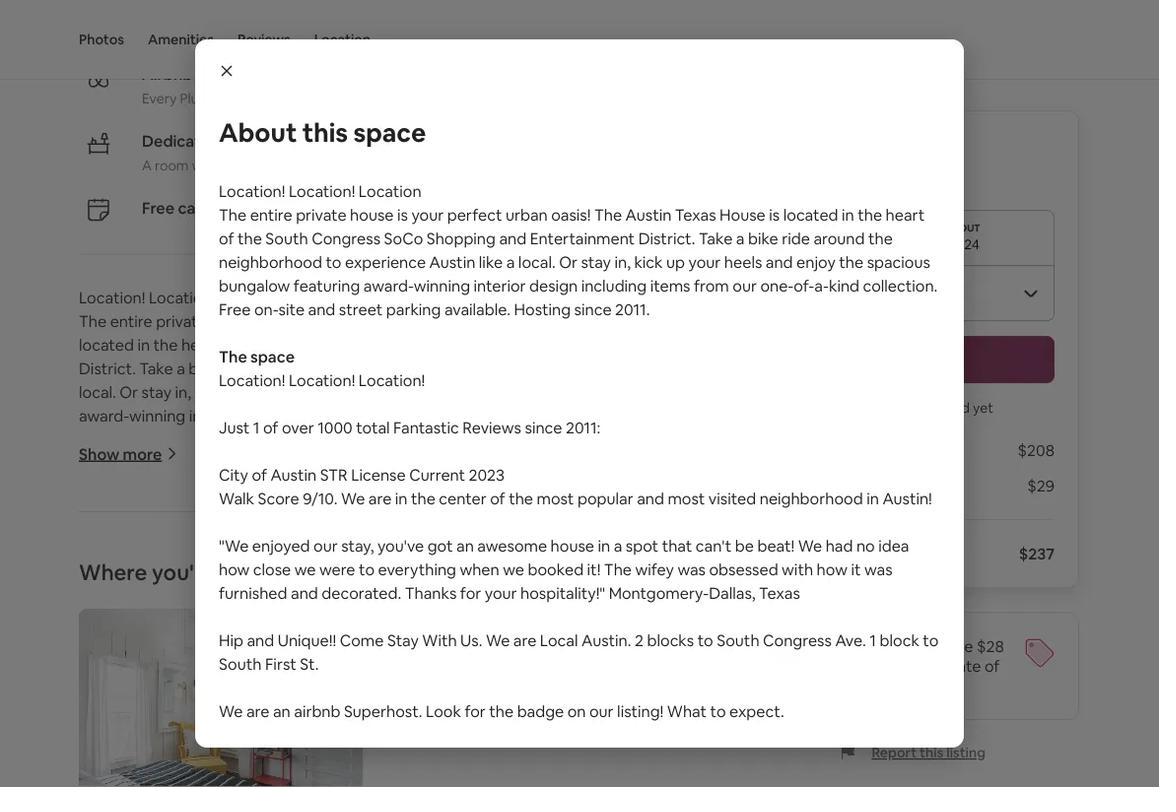 Task type: describe. For each thing, give the bounding box(es) containing it.
1 down the space
[[253, 418, 260, 438]]

free cancellation before december 1
[[142, 198, 414, 218]]

0 vertical spatial be
[[898, 399, 914, 417]]

2 vertical spatial location
[[219, 288, 282, 308]]

fee
[[879, 476, 903, 496]]

first
[[265, 654, 297, 674]]

about
[[219, 116, 297, 149]]

wifey inside about this space dialog
[[635, 560, 674, 580]]

everything inside about this space dialog
[[378, 560, 456, 580]]

1 vertical spatial hospitality!"
[[79, 761, 164, 781]]

0 horizontal spatial on-
[[114, 430, 139, 450]]

service
[[824, 476, 876, 496]]

st.
[[300, 654, 319, 674]]

1 vertical spatial stay,
[[205, 690, 238, 710]]

ave.
[[836, 631, 867, 651]]

more
[[123, 444, 162, 464]]

house up the beyond
[[414, 690, 458, 710]]

1 vertical spatial you've
[[241, 690, 288, 710]]

one- inside about this space dialog
[[761, 276, 794, 296]]

design inside location! location! location the entire private house is your perfect urban oasis! the austin texas house is located in the heart of the south congress soco shopping and entertainment district. take a bike ride around the neighborhood to experience austin like a local. or stay in, kick up your heels and enjoy the spacious bungalow featuring award-winning interior design including items from our one-of-a-kind collection. free on-site and street parking available. hosting since 2011.
[[530, 276, 578, 296]]

0 horizontal spatial located
[[79, 335, 134, 355]]

1 horizontal spatial before
[[812, 544, 862, 564]]

heels inside location! location! location the entire private house is your perfect urban oasis! the austin texas house is located in the heart of the south congress soco shopping and entertainment district. take a bike ride around the neighborhood to experience austin like a local. or stay in, kick up your heels and enjoy the spacious bungalow featuring award-winning interior design including items from our one-of-a-kind collection. free on-site and street parking available. hosting since 2011.
[[725, 252, 763, 272]]

1 vertical spatial ride
[[222, 359, 251, 379]]

congress inside the "hip and unique!!  come stay with us. we are local austin. 2 blocks to south congress ave. 1 block to south first st."
[[763, 631, 832, 651]]

0 horizontal spatial reviews
[[238, 31, 291, 48]]

0 horizontal spatial award-
[[79, 406, 129, 426]]

local
[[540, 631, 578, 651]]

0 horizontal spatial 2011:
[[426, 548, 461, 568]]

1 vertical spatial plus
[[180, 89, 205, 107]]

0 horizontal spatial around
[[254, 359, 306, 379]]

fridge
[[451, 773, 495, 788]]

1 vertical spatial hosting
[[374, 430, 431, 450]]

1 vertical spatial decorated.
[[400, 737, 480, 758]]

1 vertical spatial urban
[[366, 311, 408, 332]]

that's
[[248, 156, 283, 174]]

got inside about this space dialog
[[428, 536, 453, 556]]

and inside "superhosts go above and beyond in their commitment to hospitality, whether it's picking guests up from the airport or stocking the fridge with yummy local yogurt. they're welcoming faces that kno"
[[375, 749, 403, 769]]

enjoyed inside about this space dialog
[[252, 536, 310, 556]]

0 horizontal spatial interior
[[189, 406, 241, 426]]

take inside about this space dialog
[[699, 228, 733, 248]]

1 vertical spatial kind
[[544, 406, 575, 426]]

oasis! inside location! location! location the entire private house is your perfect urban oasis! the austin texas house is located in the heart of the south congress soco shopping and entertainment district. take a bike ride around the neighborhood to experience austin like a local. or stay in, kick up your heels and enjoy the spacious bungalow featuring award-winning interior design including items from our one-of-a-kind collection. free on-site and street parking available. hosting since 2011.
[[551, 205, 591, 225]]

for inside dedicated workspace a room with wifi that's well-suited for working.
[[359, 156, 377, 174]]

listing!
[[617, 702, 664, 722]]

awesome inside about this space dialog
[[478, 536, 547, 556]]

2 vertical spatial free
[[79, 430, 111, 450]]

that inside "superhosts go above and beyond in their commitment to hospitality, whether it's picking guests up from the airport or stocking the fridge with yummy local yogurt. they're welcoming faces that kno"
[[867, 773, 897, 788]]

city of austin str license current 2023 walk score 9/10.  we are in the center of the most popular and most visited neighborhood in austin! for location! location! location!
[[79, 595, 623, 663]]

0 horizontal spatial site
[[139, 430, 165, 450]]

about this space
[[219, 116, 426, 149]]

airbnb
[[294, 702, 341, 722]]

1 vertical spatial space
[[251, 347, 295, 367]]

nightly
[[900, 656, 949, 676]]

1 horizontal spatial free
[[142, 198, 175, 218]]

up inside "superhosts go above and beyond in their commitment to hospitality, whether it's picking guests up from the airport or stocking the fridge with yummy local yogurt. they're welcoming faces that kno"
[[913, 749, 932, 769]]

hip
[[219, 631, 244, 651]]

about this space dialog
[[195, 39, 964, 788]]

0 horizontal spatial 1000
[[178, 548, 213, 568]]

the space
[[219, 347, 295, 367]]

charged
[[917, 399, 970, 417]]

0 horizontal spatial enjoy
[[357, 382, 396, 403]]

0 horizontal spatial be
[[599, 690, 618, 710]]

you've inside about this space dialog
[[378, 536, 424, 556]]

1 vertical spatial congress
[[317, 335, 386, 355]]

urban inside location! location! location the entire private house is your perfect urban oasis! the austin texas house is located in the heart of the south congress soco shopping and entertainment district. take a bike ride around the neighborhood to experience austin like a local. or stay in, kick up your heels and enjoy the spacious bungalow featuring award-winning interior design including items from our one-of-a-kind collection. free on-site and street parking available. hosting since 2011.
[[506, 205, 548, 225]]

when inside about this space dialog
[[460, 560, 500, 580]]

sleep
[[209, 558, 264, 587]]

airbnb for airbnb plus every plus home is reviewed for quality.
[[142, 64, 193, 84]]

it's
[[782, 749, 802, 769]]

experience inside location! location! location the entire private house is your perfect urban oasis! the austin texas house is located in the heart of the south congress soco shopping and entertainment district. take a bike ride around the neighborhood to experience austin like a local. or stay in, kick up your heels and enjoy the spacious bungalow featuring award-winning interior design including items from our one-of-a-kind collection. free on-site and street parking available. hosting since 2011.
[[345, 252, 426, 272]]

0 horizontal spatial just
[[79, 548, 110, 568]]

1 vertical spatial had
[[106, 714, 134, 734]]

city of austin str license current 2023 walk score 9/10.  we are in the center of the most popular and most visited neighborhood in austin! for city of austin str license current 2023
[[219, 465, 933, 509]]

fantastic inside about this space dialog
[[394, 418, 459, 438]]

heart inside location! location! location the entire private house is your perfect urban oasis! the austin texas house is located in the heart of the south congress soco shopping and entertainment district. take a bike ride around the neighborhood to experience austin like a local. or stay in, kick up your heels and enjoy the spacious bungalow featuring award-winning interior design including items from our one-of-a-kind collection. free on-site and street parking available. hosting since 2011.
[[886, 205, 925, 225]]

last
[[799, 676, 825, 696]]

us.
[[461, 631, 483, 651]]

are inside your dates are $28 less than the avg. nightly rate of the last 60 days.
[[951, 636, 974, 657]]

location! location! location! inside about this space dialog
[[219, 370, 425, 390]]

parking inside location! location! location the entire private house is your perfect urban oasis! the austin texas house is located in the heart of the south congress soco shopping and entertainment district. take a bike ride around the neighborhood to experience austin like a local. or stay in, kick up your heels and enjoy the spacious bungalow featuring award-winning interior design including items from our one-of-a-kind collection. free on-site and street parking available. hosting since 2011.
[[386, 299, 441, 319]]

suited
[[316, 156, 356, 174]]

0 horizontal spatial a-
[[530, 406, 544, 426]]

1 vertical spatial thanks
[[484, 737, 535, 758]]

your
[[870, 636, 903, 657]]

montgomery- inside about this space dialog
[[609, 583, 709, 603]]

furnished inside about this space dialog
[[219, 583, 287, 603]]

yet
[[973, 399, 994, 417]]

9/10. for "we enjoyed our stay, you've got an awesome house in a spot that can't be beat! we had no idea how close we were to everything when we booked it! the wifey was obsessed with how it was furnished and decorated. thanks for your hospitality!"  montgomery-dallas,  texas
[[303, 489, 338, 509]]

your dates are $28 less than the avg. nightly rate of the last 60 days.
[[771, 636, 1005, 696]]

than
[[802, 656, 835, 676]]

won't
[[859, 399, 895, 417]]

and inside the "hip and unique!!  come stay with us. we are local austin. 2 blocks to south congress ave. 1 block to south first st."
[[247, 631, 274, 651]]

like inside location! location! location the entire private house is your perfect urban oasis! the austin texas house is located in the heart of the south congress soco shopping and entertainment district. take a bike ride around the neighborhood to experience austin like a local. or stay in, kick up your heels and enjoy the spacious bungalow featuring award-winning interior design including items from our one-of-a-kind collection. free on-site and street parking available. hosting since 2011.
[[479, 252, 503, 272]]

enjoy inside location! location! location the entire private house is your perfect urban oasis! the austin texas house is located in the heart of the south congress soco shopping and entertainment district. take a bike ride around the neighborhood to experience austin like a local. or stay in, kick up your heels and enjoy the spacious bungalow featuring award-winning interior design including items from our one-of-a-kind collection. free on-site and street parking available. hosting since 2011.
[[797, 252, 836, 272]]

days.
[[851, 676, 888, 696]]

local
[[591, 773, 625, 788]]

score for "we enjoyed our stay, you've got an awesome house in a spot that can't be beat! we had no idea how close we were to everything when we booked it! the wifey was obsessed with how it was furnished and decorated. thanks for your hospitality!"  montgomery-dallas,  texas
[[258, 489, 299, 509]]

reviews button
[[238, 0, 291, 79]]

total
[[771, 544, 808, 564]]

stocking
[[358, 773, 420, 788]]

0 horizontal spatial 2011.
[[475, 430, 510, 450]]

0 horizontal spatial spot
[[489, 690, 522, 710]]

1 vertical spatial close
[[228, 714, 266, 734]]

1 vertical spatial just 1 of over 1000 total fantastic reviews since 2011:
[[79, 548, 461, 568]]

1 vertical spatial were
[[294, 714, 330, 734]]

0 horizontal spatial heels
[[285, 382, 323, 403]]

0 vertical spatial plus
[[196, 64, 226, 84]]

congress inside location! location! location the entire private house is your perfect urban oasis! the austin texas house is located in the heart of the south congress soco shopping and entertainment district. take a bike ride around the neighborhood to experience austin like a local. or stay in, kick up your heels and enjoy the spacious bungalow featuring award-winning interior design including items from our one-of-a-kind collection. free on-site and street parking available. hosting since 2011.
[[312, 228, 381, 248]]

report this listing
[[872, 744, 986, 762]]

items inside location! location! location the entire private house is your perfect urban oasis! the austin texas house is located in the heart of the south congress soco shopping and entertainment district. take a bike ride around the neighborhood to experience austin like a local. or stay in, kick up your heels and enjoy the spacious bungalow featuring award-winning interior design including items from our one-of-a-kind collection. free on-site and street parking available. hosting since 2011.
[[650, 276, 691, 296]]

1 vertical spatial dallas,
[[271, 761, 317, 781]]

1 vertical spatial obsessed
[[111, 737, 180, 758]]

9/10. for city of austin str license current 2023
[[163, 619, 198, 639]]

1 vertical spatial one-
[[476, 406, 509, 426]]

$237
[[1019, 544, 1055, 564]]

stay inside about this space dialog
[[581, 252, 611, 272]]

are inside the "hip and unique!!  come stay with us. we are local austin. 2 blocks to south congress ave. 1 block to south first st."
[[514, 631, 537, 651]]

location button
[[314, 0, 371, 79]]

dedicated workspace a room with wifi that's well-suited for working.
[[142, 131, 434, 174]]

on
[[568, 702, 586, 722]]

wifi
[[222, 156, 245, 174]]

kick inside about this space dialog
[[634, 252, 663, 272]]

look
[[426, 702, 461, 722]]

superhosts
[[219, 749, 301, 769]]

every
[[142, 89, 177, 107]]

beyond
[[406, 749, 461, 769]]

lower price.
[[771, 636, 862, 657]]

0 horizontal spatial design
[[245, 406, 293, 426]]

of inside location! location! location the entire private house is your perfect urban oasis! the austin texas house is located in the heart of the south congress soco shopping and entertainment district. take a bike ride around the neighborhood to experience austin like a local. or stay in, kick up your heels and enjoy the spacious bungalow featuring award-winning interior design including items from our one-of-a-kind collection. free on-site and street parking available. hosting since 2011.
[[219, 228, 234, 248]]

superhost.
[[344, 702, 423, 722]]

1 vertical spatial beat!
[[621, 690, 658, 710]]

avg.
[[866, 656, 896, 676]]

1 vertical spatial bungalow
[[495, 382, 566, 403]]

2 vertical spatial reviews
[[323, 548, 382, 568]]

1/1/2024
[[926, 236, 980, 253]]

1 horizontal spatial featuring
[[569, 382, 636, 403]]

up inside location! location! location the entire private house is your perfect urban oasis! the austin texas house is located in the heart of the south congress soco shopping and entertainment district. take a bike ride around the neighborhood to experience austin like a local. or stay in, kick up your heels and enjoy the spacious bungalow featuring award-winning interior design including items from our one-of-a-kind collection. free on-site and street parking available. hosting since 2011.
[[667, 252, 685, 272]]

amenities
[[148, 31, 214, 48]]

what
[[667, 702, 707, 722]]

1 vertical spatial when
[[435, 714, 474, 734]]

1 horizontal spatial furnished
[[297, 737, 366, 758]]

2 horizontal spatial an
[[457, 536, 474, 556]]

guests
[[861, 749, 910, 769]]

hospitality,
[[635, 749, 714, 769]]

airport
[[286, 773, 336, 788]]

0 horizontal spatial that
[[526, 690, 556, 710]]

0 horizontal spatial of-
[[509, 406, 530, 426]]

house up the space
[[210, 311, 254, 332]]

0 horizontal spatial oasis!
[[411, 311, 451, 332]]

home
[[208, 89, 245, 107]]

0 horizontal spatial total
[[216, 548, 250, 568]]

show more button
[[79, 444, 178, 464]]

you
[[833, 399, 856, 417]]

0 horizontal spatial parking
[[246, 430, 301, 450]]

cancellation
[[178, 198, 268, 218]]

price.
[[820, 636, 862, 657]]

1 horizontal spatial that
[[662, 536, 692, 556]]

airbnb plus every plus home is reviewed for quality.
[[142, 64, 388, 107]]

0 horizontal spatial it!
[[562, 714, 575, 734]]

picking
[[805, 749, 858, 769]]

lower
[[771, 636, 817, 657]]

house inside location! location! location the entire private house is your perfect urban oasis! the austin texas house is located in the heart of the south congress soco shopping and entertainment district. take a bike ride around the neighborhood to experience austin like a local. or stay in, kick up your heels and enjoy the spacious bungalow featuring award-winning interior design including items from our one-of-a-kind collection. free on-site and street parking available. hosting since 2011.
[[350, 205, 394, 225]]

0 horizontal spatial can't
[[559, 690, 595, 710]]

workspace
[[223, 131, 305, 151]]

report this listing button
[[840, 744, 986, 762]]

0 horizontal spatial awesome
[[341, 690, 411, 710]]

0 horizontal spatial including
[[297, 406, 362, 426]]

1 vertical spatial location! location! location!
[[79, 501, 285, 521]]

austin! for "we enjoyed our stay, you've got an awesome house in a spot that can't be beat! we had no idea how close we were to everything when we booked it! the wifey was obsessed with how it was furnished and decorated. thanks for your hospitality!"  montgomery-dallas,  texas
[[883, 489, 933, 509]]

1 vertical spatial everything
[[353, 714, 431, 734]]

this for report
[[920, 744, 944, 762]]

austin.
[[582, 631, 632, 651]]

how right you'll
[[219, 560, 250, 580]]

kind inside about this space dialog
[[829, 276, 860, 296]]

of inside your dates are $28 less than the avg. nightly rate of the last 60 days.
[[985, 656, 1000, 676]]

0 horizontal spatial over
[[142, 548, 174, 568]]

0 horizontal spatial fantastic
[[253, 548, 319, 568]]

location inside location! location! location the entire private house is your perfect urban oasis! the austin texas house is located in the heart of the south congress soco shopping and entertainment district. take a bike ride around the neighborhood to experience austin like a local. or stay in, kick up your heels and enjoy the spacious bungalow featuring award-winning interior design including items from our one-of-a-kind collection. free on-site and street parking available. hosting since 2011.
[[359, 181, 422, 201]]

for inside airbnb plus every plus home is reviewed for quality.
[[321, 89, 340, 107]]

1 inside the "hip and unique!!  come stay with us. we are local austin. 2 blocks to south congress ave. 1 block to south first st."
[[870, 631, 877, 651]]

0 horizontal spatial bike
[[189, 359, 219, 379]]

well-
[[286, 156, 316, 174]]

1 horizontal spatial experience
[[463, 359, 544, 379]]

or
[[339, 773, 354, 788]]

yogurt.
[[628, 773, 681, 788]]

0 horizontal spatial it
[[252, 737, 262, 758]]

spot inside about this space dialog
[[626, 536, 659, 556]]

0 horizontal spatial "we
[[82, 690, 112, 710]]

airbnb service fee button
[[771, 476, 903, 496]]

1 vertical spatial or
[[120, 382, 138, 403]]

license for location! location! location!
[[211, 595, 266, 616]]

1 vertical spatial booked
[[503, 714, 558, 734]]

0 horizontal spatial items
[[366, 406, 406, 426]]

1 horizontal spatial an
[[320, 690, 338, 710]]

1 vertical spatial in,
[[175, 382, 191, 403]]

1 vertical spatial stay
[[142, 382, 172, 403]]

site inside location! location! location the entire private house is your perfect urban oasis! the austin texas house is located in the heart of the south congress soco shopping and entertainment district. take a bike ride around the neighborhood to experience austin like a local. or stay in, kick up your heels and enjoy the spacious bungalow featuring award-winning interior design including items from our one-of-a-kind collection. free on-site and street parking available. hosting since 2011.
[[279, 299, 305, 319]]

it inside about this space dialog
[[851, 560, 861, 580]]

with inside "superhosts go above and beyond in their commitment to hospitality, whether it's picking guests up from the airport or stocking the fridge with yummy local yogurt. they're welcoming faces that kno"
[[499, 773, 530, 788]]

for up yummy
[[539, 737, 560, 758]]

$28
[[977, 636, 1005, 657]]

0 horizontal spatial before
[[272, 198, 322, 218]]

0 vertical spatial location
[[314, 31, 371, 48]]

located inside location! location! location the entire private house is your perfect urban oasis! the austin texas house is located in the heart of the south congress soco shopping and entertainment district. take a bike ride around the neighborhood to experience austin like a local. or stay in, kick up your heels and enjoy the spacious bungalow featuring award-winning interior design including items from our one-of-a-kind collection. free on-site and street parking available. hosting since 2011.
[[784, 205, 839, 225]]

0 horizontal spatial an
[[273, 702, 291, 722]]

of- inside location! location! location the entire private house is your perfect urban oasis! the austin texas house is located in the heart of the south congress soco shopping and entertainment district. take a bike ride around the neighborhood to experience austin like a local. or stay in, kick up your heels and enjoy the spacious bungalow featuring award-winning interior design including items from our one-of-a-kind collection. free on-site and street parking available. hosting since 2011.
[[794, 276, 815, 296]]

reviews inside about this space dialog
[[463, 418, 522, 438]]

0 horizontal spatial house
[[580, 311, 626, 332]]

december
[[325, 198, 404, 218]]

0 horizontal spatial winning
[[129, 406, 186, 426]]

photos
[[79, 31, 124, 48]]

0 horizontal spatial got
[[291, 690, 317, 710]]

spacious inside location! location! location the entire private house is your perfect urban oasis! the austin texas house is located in the heart of the south congress soco shopping and entertainment district. take a bike ride around the neighborhood to experience austin like a local. or stay in, kick up your heels and enjoy the spacious bungalow featuring award-winning interior design including items from our one-of-a-kind collection. free on-site and street parking available. hosting since 2011.
[[867, 252, 931, 272]]

house inside location! location! location the entire private house is your perfect urban oasis! the austin texas house is located in the heart of the south congress soco shopping and entertainment district. take a bike ride around the neighborhood to experience austin like a local. or stay in, kick up your heels and enjoy the spacious bungalow featuring award-winning interior design including items from our one-of-a-kind collection. free on-site and street parking available. hosting since 2011.
[[720, 205, 766, 225]]

where
[[79, 558, 147, 587]]

1 vertical spatial street
[[199, 430, 243, 450]]

walk for city of austin str license current 2023
[[79, 619, 114, 639]]

0 horizontal spatial available.
[[305, 430, 371, 450]]

0 horizontal spatial enjoyed
[[116, 690, 174, 710]]

welcoming
[[741, 773, 821, 788]]

badge
[[517, 702, 564, 722]]

around inside location! location! location the entire private house is your perfect urban oasis! the austin texas house is located in the heart of the south congress soco shopping and entertainment district. take a bike ride around the neighborhood to experience austin like a local. or stay in, kick up your heels and enjoy the spacious bungalow featuring award-winning interior design including items from our one-of-a-kind collection. free on-site and street parking available. hosting since 2011.
[[814, 228, 865, 248]]

0 horizontal spatial collection.
[[579, 406, 653, 426]]

just 1 of over 1000 total fantastic reviews since 2011: inside about this space dialog
[[219, 418, 601, 438]]

close inside about this space dialog
[[253, 560, 291, 580]]

were inside about this space dialog
[[319, 560, 355, 580]]

above
[[327, 749, 372, 769]]

street inside location! location! location the entire private house is your perfect urban oasis! the austin texas house is located in the heart of the south congress soco shopping and entertainment district. take a bike ride around the neighborhood to experience austin like a local. or stay in, kick up your heels and enjoy the spacious bungalow featuring award-winning interior design including items from our one-of-a-kind collection. free on-site and street parking available. hosting since 2011.
[[339, 299, 383, 319]]

blocks
[[647, 631, 694, 651]]

room
[[155, 156, 189, 174]]

unique!!
[[278, 631, 336, 651]]

with
[[422, 631, 457, 651]]

quality.
[[343, 89, 388, 107]]

no inside about this space dialog
[[857, 536, 875, 556]]

1 vertical spatial soco
[[389, 335, 428, 355]]

0 vertical spatial space
[[353, 116, 426, 149]]

since inside location! location! location the entire private house is your perfect urban oasis! the austin texas house is located in the heart of the south congress soco shopping and entertainment district. take a bike ride around the neighborhood to experience austin like a local. or stay in, kick up your heels and enjoy the spacious bungalow featuring award-winning interior design including items from our one-of-a-kind collection. free on-site and street parking available. hosting since 2011.
[[574, 299, 612, 319]]

1000 inside about this space dialog
[[318, 418, 353, 438]]

1 vertical spatial kick
[[195, 382, 224, 403]]

we inside the "hip and unique!!  come stay with us. we are local austin. 2 blocks to south congress ave. 1 block to south first st."
[[486, 631, 510, 651]]

featuring inside location! location! location the entire private house is your perfect urban oasis! the austin texas house is located in the heart of the south congress soco shopping and entertainment district. take a bike ride around the neighborhood to experience austin like a local. or stay in, kick up your heels and enjoy the spacious bungalow featuring award-winning interior design including items from our one-of-a-kind collection. free on-site and street parking available. hosting since 2011.
[[294, 276, 360, 296]]

0 horizontal spatial district.
[[79, 359, 136, 379]]

or inside location! location! location the entire private house is your perfect urban oasis! the austin texas house is located in the heart of the south congress soco shopping and entertainment district. take a bike ride around the neighborhood to experience austin like a local. or stay in, kick up your heels and enjoy the spacious bungalow featuring award-winning interior design including items from our one-of-a-kind collection. free on-site and street parking available. hosting since 2011.
[[559, 252, 578, 272]]

taxes
[[865, 544, 906, 564]]

popular for our
[[578, 489, 634, 509]]

show more
[[79, 444, 162, 464]]

how right the total
[[817, 560, 848, 580]]

entire inside location! location! location the entire private house is your perfect urban oasis! the austin texas house is located in the heart of the south congress soco shopping and entertainment district. take a bike ride around the neighborhood to experience austin like a local. or stay in, kick up your heels and enjoy the spacious bungalow featuring award-winning interior design including items from our one-of-a-kind collection. free on-site and street parking available. hosting since 2011.
[[250, 205, 292, 225]]



Task type: vqa. For each thing, say whether or not it's contained in the screenshot.
House to the right
yes



Task type: locate. For each thing, give the bounding box(es) containing it.
an up us.
[[457, 536, 474, 556]]

house up the local
[[551, 536, 595, 556]]

be left the total
[[735, 536, 754, 556]]

or
[[559, 252, 578, 272], [120, 382, 138, 403]]

from
[[694, 276, 729, 296], [409, 406, 445, 426], [219, 773, 254, 788]]

license
[[351, 465, 406, 485], [211, 595, 266, 616]]

dallas,
[[709, 583, 756, 603], [271, 761, 317, 781]]

for
[[321, 89, 340, 107], [359, 156, 377, 174], [460, 583, 481, 603], [465, 702, 486, 722], [539, 737, 560, 758]]

expect.
[[730, 702, 785, 722]]

you've up stay
[[378, 536, 424, 556]]

1 vertical spatial 2023
[[329, 595, 365, 616]]

this for about
[[303, 116, 348, 149]]

we
[[341, 489, 365, 509], [798, 536, 823, 556], [204, 619, 229, 639], [486, 631, 510, 651], [219, 702, 243, 722], [79, 714, 103, 734]]

over down the space
[[282, 418, 314, 438]]

design
[[530, 276, 578, 296], [245, 406, 293, 426]]

reviewed
[[260, 89, 318, 107]]

1 right ave.
[[870, 631, 877, 651]]

1 vertical spatial items
[[366, 406, 406, 426]]

congress down december
[[312, 228, 381, 248]]

superhosts go above and beyond in their commitment to hospitality, whether it's picking guests up from the airport or stocking the fridge with yummy local yogurt. they're welcoming faces that kno
[[219, 749, 940, 788]]

location up quality.
[[314, 31, 371, 48]]

close up superhosts
[[228, 714, 266, 734]]

entertainment inside about this space dialog
[[530, 228, 635, 248]]

when
[[460, 560, 500, 580], [435, 714, 474, 734]]

0 horizontal spatial city
[[79, 595, 108, 616]]

this inside dialog
[[303, 116, 348, 149]]

got up with
[[428, 536, 453, 556]]

winning
[[414, 276, 470, 296], [129, 406, 186, 426]]

are
[[369, 489, 392, 509], [232, 619, 255, 639], [514, 631, 537, 651], [951, 636, 974, 657], [246, 702, 270, 722]]

current for location! location! location!
[[269, 595, 325, 616]]

1 horizontal spatial design
[[530, 276, 578, 296]]

0 vertical spatial can't
[[696, 536, 732, 556]]

everything up the beyond
[[353, 714, 431, 734]]

0 vertical spatial enjoyed
[[252, 536, 310, 556]]

0 vertical spatial visited
[[709, 489, 757, 509]]

just left you'll
[[79, 548, 110, 568]]

close
[[253, 560, 291, 580], [228, 714, 266, 734]]

0 horizontal spatial austin!
[[202, 643, 252, 663]]

plus right every
[[180, 89, 205, 107]]

site right show
[[139, 430, 165, 450]]

faces
[[824, 773, 863, 788]]

beat! left what
[[621, 690, 658, 710]]

wifey up 2 on the right of the page
[[635, 560, 674, 580]]

1 vertical spatial just
[[79, 548, 110, 568]]

on- inside location! location! location the entire private house is your perfect urban oasis! the austin texas house is located in the heart of the south congress soco shopping and entertainment district. take a bike ride around the neighborhood to experience austin like a local. or stay in, kick up your heels and enjoy the spacious bungalow featuring award-winning interior design including items from our one-of-a-kind collection. free on-site and street parking available. hosting since 2011.
[[254, 299, 279, 319]]

score down where
[[118, 619, 159, 639]]

0 vertical spatial reviews
[[238, 31, 291, 48]]

whether
[[717, 749, 778, 769]]

it!
[[587, 560, 601, 580], [562, 714, 575, 734]]

were up come
[[319, 560, 355, 580]]

"we enjoyed our stay, you've got an awesome house in a spot that can't be beat! we had no idea how close we were to everything when we booked it! the wifey was obsessed with how it was furnished and decorated. thanks for your hospitality!"  montgomery-dallas,  texas
[[219, 536, 910, 603], [79, 690, 662, 781]]

1 horizontal spatial this
[[920, 744, 944, 762]]

location up the space
[[219, 288, 282, 308]]

austin! left first
[[202, 643, 252, 663]]

that down guests
[[867, 773, 897, 788]]

1 vertical spatial district.
[[79, 359, 136, 379]]

it left go
[[252, 737, 262, 758]]

it
[[851, 560, 861, 580], [252, 737, 262, 758]]

montgomery- left airport
[[171, 761, 271, 781]]

can't left the total
[[696, 536, 732, 556]]

working.
[[380, 156, 434, 174]]

close up unique!!
[[253, 560, 291, 580]]

furnished up the hip
[[219, 583, 287, 603]]

1 horizontal spatial around
[[814, 228, 865, 248]]

free down a
[[142, 198, 175, 218]]

bungalow inside location! location! location the entire private house is your perfect urban oasis! the austin texas house is located in the heart of the south congress soco shopping and entertainment district. take a bike ride around the neighborhood to experience austin like a local. or stay in, kick up your heels and enjoy the spacious bungalow featuring award-winning interior design including items from our one-of-a-kind collection. free on-site and street parking available. hosting since 2011.
[[219, 276, 290, 296]]

they're
[[684, 773, 738, 788]]

block
[[880, 631, 920, 651]]

0 horizontal spatial experience
[[345, 252, 426, 272]]

street
[[339, 299, 383, 319], [199, 430, 243, 450]]

booked left on
[[503, 714, 558, 734]]

collection. inside about this space dialog
[[863, 276, 938, 296]]

1 vertical spatial no
[[137, 714, 156, 734]]

1 horizontal spatial oasis!
[[551, 205, 591, 225]]

thanks up with
[[405, 583, 457, 603]]

entertainment
[[530, 228, 635, 248], [535, 335, 640, 355]]

dedicated
[[142, 131, 220, 151]]

0 horizontal spatial spacious
[[428, 382, 491, 403]]

location! location! location! up you'll
[[79, 501, 285, 521]]

montgomery- up 'blocks'
[[609, 583, 709, 603]]

0 vertical spatial free
[[142, 198, 175, 218]]

stay, inside about this space dialog
[[341, 536, 374, 556]]

with left wifi
[[192, 156, 219, 174]]

dates
[[906, 636, 947, 657]]

with inside dedicated workspace a room with wifi that's well-suited for working.
[[192, 156, 219, 174]]

spacious
[[867, 252, 931, 272], [428, 382, 491, 403]]

location!
[[219, 181, 285, 201], [289, 181, 355, 201], [79, 288, 145, 308], [149, 288, 215, 308], [219, 370, 285, 390], [289, 370, 355, 390], [359, 370, 425, 390], [79, 501, 145, 521], [149, 501, 215, 521], [219, 501, 285, 521]]

city up sleep
[[219, 465, 248, 485]]

bedroom image
[[79, 609, 363, 788], [79, 609, 363, 788]]

be right on
[[599, 690, 618, 710]]

0 vertical spatial you've
[[378, 536, 424, 556]]

on-
[[254, 299, 279, 319], [114, 430, 139, 450]]

a- inside about this space dialog
[[815, 276, 829, 296]]

is inside airbnb plus every plus home is reviewed for quality.
[[248, 89, 257, 107]]

report
[[872, 744, 917, 762]]

had
[[826, 536, 853, 556], [106, 714, 134, 734]]

1000
[[318, 418, 353, 438], [178, 548, 213, 568]]

rate
[[952, 656, 982, 676]]

before right the total
[[812, 544, 862, 564]]

location down the working.
[[359, 181, 422, 201]]

ride inside location! location! location the entire private house is your perfect urban oasis! the austin texas house is located in the heart of the south congress soco shopping and entertainment district. take a bike ride around the neighborhood to experience austin like a local. or stay in, kick up your heels and enjoy the spacious bungalow featuring award-winning interior design including items from our one-of-a-kind collection. free on-site and street parking available. hosting since 2011.
[[782, 228, 810, 248]]

when up us.
[[460, 560, 500, 580]]

1 vertical spatial house
[[580, 311, 626, 332]]

2023 for city of austin str license current 2023
[[469, 465, 505, 485]]

where you'll sleep region
[[71, 558, 671, 788]]

it! inside about this space dialog
[[587, 560, 601, 580]]

an left airbnb
[[273, 702, 291, 722]]

1 horizontal spatial 2011.
[[615, 299, 650, 319]]

0 horizontal spatial street
[[199, 430, 243, 450]]

congress right the space
[[317, 335, 386, 355]]

perfect inside about this space dialog
[[447, 205, 502, 225]]

1 left you'll
[[113, 548, 120, 568]]

soco
[[384, 228, 423, 248], [389, 335, 428, 355]]

private inside location! location! location the entire private house is your perfect urban oasis! the austin texas house is located in the heart of the south congress soco shopping and entertainment district. take a bike ride around the neighborhood to experience austin like a local. or stay in, kick up your heels and enjoy the spacious bungalow featuring award-winning interior design including items from our one-of-a-kind collection. free on-site and street parking available. hosting since 2011.
[[296, 205, 347, 225]]

plus up home
[[196, 64, 226, 84]]

district. inside location! location! location the entire private house is your perfect urban oasis! the austin texas house is located in the heart of the south congress soco shopping and entertainment district. take a bike ride around the neighborhood to experience austin like a local. or stay in, kick up your heels and enjoy the spacious bungalow featuring award-winning interior design including items from our one-of-a-kind collection. free on-site and street parking available. hosting since 2011.
[[639, 228, 696, 248]]

site up the space
[[279, 299, 305, 319]]

airbnb inside airbnb plus every plus home is reviewed for quality.
[[142, 64, 193, 84]]

1 horizontal spatial total
[[356, 418, 390, 438]]

1 vertical spatial "we
[[82, 690, 112, 710]]

site
[[279, 299, 305, 319], [139, 430, 165, 450]]

that left on
[[526, 690, 556, 710]]

bike
[[748, 228, 779, 248], [189, 359, 219, 379]]

with up lower
[[782, 560, 814, 580]]

enjoy
[[797, 252, 836, 272], [357, 382, 396, 403]]

for up us.
[[460, 583, 481, 603]]

collection.
[[863, 276, 938, 296], [579, 406, 653, 426]]

1 vertical spatial interior
[[189, 406, 241, 426]]

0 vertical spatial beat!
[[758, 536, 795, 556]]

this left listing
[[920, 744, 944, 762]]

spot up 2 on the right of the page
[[626, 536, 659, 556]]

"we
[[219, 536, 249, 556], [82, 690, 112, 710]]

1 horizontal spatial enjoyed
[[252, 536, 310, 556]]

city inside about this space dialog
[[219, 465, 248, 485]]

1 vertical spatial montgomery-
[[171, 761, 271, 781]]

award-
[[364, 276, 414, 296], [79, 406, 129, 426]]

0 vertical spatial like
[[479, 252, 503, 272]]

0 vertical spatial ride
[[782, 228, 810, 248]]

where you'll sleep
[[79, 558, 264, 587]]

center for location! location! location!
[[303, 619, 350, 639]]

1 horizontal spatial spot
[[626, 536, 659, 556]]

south
[[266, 228, 308, 248], [271, 335, 313, 355], [717, 631, 760, 651], [219, 654, 262, 674]]

0 vertical spatial center
[[439, 489, 487, 509]]

local. inside location! location! location the entire private house is your perfect urban oasis! the austin texas house is located in the heart of the south congress soco shopping and entertainment district. take a bike ride around the neighborhood to experience austin like a local. or stay in, kick up your heels and enjoy the spacious bungalow featuring award-winning interior design including items from our one-of-a-kind collection. free on-site and street parking available. hosting since 2011.
[[519, 252, 556, 272]]

popular for a
[[441, 619, 497, 639]]

you'll
[[152, 558, 204, 587]]

str inside about this space dialog
[[320, 465, 348, 485]]

1 horizontal spatial beat!
[[758, 536, 795, 556]]

1 vertical spatial austin!
[[202, 643, 252, 663]]

1 horizontal spatial walk
[[219, 489, 254, 509]]

stay, up come
[[341, 536, 374, 556]]

location! location! location! down the space
[[219, 370, 425, 390]]

stay, down the hip
[[205, 690, 238, 710]]

0 vertical spatial urban
[[506, 205, 548, 225]]

amenities button
[[148, 0, 214, 79]]

0 horizontal spatial entire
[[110, 311, 152, 332]]

including
[[581, 276, 647, 296], [297, 406, 362, 426]]

ride
[[782, 228, 810, 248], [222, 359, 251, 379]]

0 vertical spatial over
[[282, 418, 314, 438]]

soco inside location! location! location the entire private house is your perfect urban oasis! the austin texas house is located in the heart of the south congress soco shopping and entertainment district. take a bike ride around the neighborhood to experience austin like a local. or stay in, kick up your heels and enjoy the spacious bungalow featuring award-winning interior design including items from our one-of-a-kind collection. free on-site and street parking available. hosting since 2011.
[[384, 228, 423, 248]]

spot up their
[[489, 690, 522, 710]]

0 vertical spatial airbnb
[[142, 64, 193, 84]]

0 vertical spatial 1000
[[318, 418, 353, 438]]

award- up show
[[79, 406, 129, 426]]

everything up stay
[[378, 560, 456, 580]]

we
[[295, 560, 316, 580], [503, 560, 524, 580], [269, 714, 291, 734], [478, 714, 499, 734]]

1 vertical spatial site
[[139, 430, 165, 450]]

0 vertical spatial city
[[219, 465, 248, 485]]

0 horizontal spatial 2023
[[329, 595, 365, 616]]

1 horizontal spatial city
[[219, 465, 248, 485]]

score inside about this space dialog
[[258, 489, 299, 509]]

of
[[219, 228, 234, 248], [224, 335, 239, 355], [263, 418, 278, 438], [252, 465, 267, 485], [490, 489, 505, 509], [123, 548, 138, 568], [112, 595, 127, 616], [354, 619, 369, 639], [985, 656, 1000, 676]]

airbnb up every
[[142, 64, 193, 84]]

free
[[142, 198, 175, 218], [219, 299, 251, 319], [79, 430, 111, 450]]

0 vertical spatial experience
[[345, 252, 426, 272]]

1 horizontal spatial 2011:
[[566, 418, 601, 438]]

0 vertical spatial were
[[319, 560, 355, 580]]

this up suited
[[303, 116, 348, 149]]

1 vertical spatial local.
[[79, 382, 116, 403]]

0 vertical spatial or
[[559, 252, 578, 272]]

wifey right on
[[610, 714, 649, 734]]

0 horizontal spatial free
[[79, 430, 111, 450]]

str for walk score 9/10.  we are in the center of the most popular and most visited neighborhood in austin!
[[320, 465, 348, 485]]

to
[[326, 252, 342, 272], [444, 359, 460, 379], [359, 560, 375, 580], [698, 631, 714, 651], [923, 631, 939, 651], [710, 702, 726, 722], [334, 714, 349, 734], [616, 749, 632, 769]]

1 vertical spatial perfect
[[307, 311, 362, 332]]

can't inside about this space dialog
[[696, 536, 732, 556]]

1 vertical spatial "we enjoyed our stay, you've got an awesome house in a spot that can't be beat! we had no idea how close we were to everything when we booked it! the wifey was obsessed with how it was furnished and decorated. thanks for your hospitality!"  montgomery-dallas,  texas
[[79, 690, 662, 781]]

an left superhost.
[[320, 690, 338, 710]]

with left superhosts
[[183, 737, 215, 758]]

be inside about this space dialog
[[735, 536, 754, 556]]

0 vertical spatial from
[[694, 276, 729, 296]]

got
[[428, 536, 453, 556], [291, 690, 317, 710]]

1 horizontal spatial it!
[[587, 560, 601, 580]]

center for city of austin str license current 2023
[[439, 489, 487, 509]]

popular
[[578, 489, 634, 509], [441, 619, 497, 639]]

it! up commitment
[[562, 714, 575, 734]]

everything
[[378, 560, 456, 580], [353, 714, 431, 734]]

austin! for city of austin str license current 2023
[[202, 643, 252, 663]]

city for walk score 9/10.  we are in the center of the most popular and most visited neighborhood in austin!
[[219, 465, 248, 485]]

score up sleep
[[258, 489, 299, 509]]

can't down the "hip and unique!!  come stay with us. we are local austin. 2 blocks to south congress ave. 1 block to south first st."
[[559, 690, 595, 710]]

0 vertical spatial design
[[530, 276, 578, 296]]

1 vertical spatial heart
[[181, 335, 221, 355]]

1 vertical spatial over
[[142, 548, 174, 568]]

booked inside about this space dialog
[[528, 560, 584, 580]]

that up 'blocks'
[[662, 536, 692, 556]]

south inside location! location! location the entire private house is your perfect urban oasis! the austin texas house is located in the heart of the south congress soco shopping and entertainment district. take a bike ride around the neighborhood to experience austin like a local. or stay in, kick up your heels and enjoy the spacious bungalow featuring award-winning interior design including items from our one-of-a-kind collection. free on-site and street parking available. hosting since 2011.
[[266, 228, 308, 248]]

austin! right service
[[883, 489, 933, 509]]

total inside about this space dialog
[[356, 418, 390, 438]]

available.
[[445, 299, 511, 319], [305, 430, 371, 450]]

1 vertical spatial entertainment
[[535, 335, 640, 355]]

score
[[258, 489, 299, 509], [118, 619, 159, 639]]

1 horizontal spatial str
[[320, 465, 348, 485]]

walk down where
[[79, 619, 114, 639]]

beat! inside about this space dialog
[[758, 536, 795, 556]]

free inside about this space dialog
[[219, 299, 251, 319]]

idea inside about this space dialog
[[879, 536, 910, 556]]

0 vertical spatial 2023
[[469, 465, 505, 485]]

0 horizontal spatial kind
[[544, 406, 575, 426]]

in
[[842, 205, 855, 225], [137, 335, 150, 355], [395, 489, 408, 509], [867, 489, 879, 509], [598, 536, 610, 556], [259, 619, 271, 639], [186, 643, 198, 663], [461, 690, 474, 710], [465, 749, 477, 769]]

walk inside about this space dialog
[[219, 489, 254, 509]]

location
[[314, 31, 371, 48], [359, 181, 422, 201], [219, 288, 282, 308]]

got down st.
[[291, 690, 317, 710]]

"we inside about this space dialog
[[219, 536, 249, 556]]

for right suited
[[359, 156, 377, 174]]

over inside about this space dialog
[[282, 418, 314, 438]]

1 horizontal spatial entire
[[250, 205, 292, 225]]

visited for be
[[572, 619, 620, 639]]

visited for expect.
[[709, 489, 757, 509]]

heels left 12/31/2023
[[725, 252, 763, 272]]

0 vertical spatial 9/10.
[[303, 489, 338, 509]]

with down their
[[499, 773, 530, 788]]

how left go
[[218, 737, 249, 758]]

heels down the space
[[285, 382, 323, 403]]

airbnb service fee
[[771, 476, 903, 496]]

0 horizontal spatial idea
[[159, 714, 190, 734]]

1 horizontal spatial from
[[409, 406, 445, 426]]

12/31/2023
[[783, 236, 853, 253]]

just down the space
[[219, 418, 250, 438]]

0 vertical spatial available.
[[445, 299, 511, 319]]

license for city of austin str license current 2023
[[351, 465, 406, 485]]

including inside about this space dialog
[[581, 276, 647, 296]]

how up superhosts
[[193, 714, 224, 734]]

decorated. up come
[[322, 583, 402, 603]]

entire
[[250, 205, 292, 225], [110, 311, 152, 332]]

can't
[[696, 536, 732, 556], [559, 690, 595, 710]]

center inside about this space dialog
[[439, 489, 487, 509]]

private
[[296, 205, 347, 225], [156, 311, 207, 332]]

their
[[480, 749, 514, 769]]

for right 'look'
[[465, 702, 486, 722]]

1 down the working.
[[407, 198, 414, 218]]

it! up austin.
[[587, 560, 601, 580]]

1 horizontal spatial bike
[[748, 228, 779, 248]]

0 vertical spatial location! location! location!
[[219, 370, 425, 390]]

it left taxes
[[851, 560, 861, 580]]

current for city of austin str license current 2023
[[409, 465, 465, 485]]

city for just 1 of over 1000 total fantastic reviews since 2011:
[[79, 595, 108, 616]]

be right won't
[[898, 399, 914, 417]]

0 vertical spatial entire
[[250, 205, 292, 225]]

beat! down airbnb service fee in the right of the page
[[758, 536, 795, 556]]

0 vertical spatial of-
[[794, 276, 815, 296]]

2011.
[[615, 299, 650, 319], [475, 430, 510, 450]]

2011: inside about this space dialog
[[566, 418, 601, 438]]

free left more
[[79, 430, 111, 450]]

0 horizontal spatial up
[[227, 382, 246, 403]]

airbnb left service
[[771, 476, 821, 496]]

current inside about this space dialog
[[409, 465, 465, 485]]

we are an airbnb superhost.  look for the badge on our listing!  what to expect.
[[219, 702, 785, 722]]

1 horizontal spatial bungalow
[[495, 382, 566, 403]]

before down well-
[[272, 198, 322, 218]]

0 horizontal spatial take
[[139, 359, 173, 379]]

free up the space
[[219, 299, 251, 319]]

2
[[635, 631, 644, 651]]

$208
[[1018, 440, 1055, 460]]

when up the beyond
[[435, 714, 474, 734]]

city down where
[[79, 595, 108, 616]]

furnished up or
[[297, 737, 366, 758]]

2023 for location! location! location!
[[329, 595, 365, 616]]

in inside location! location! location the entire private house is your perfect urban oasis! the austin texas house is located in the heart of the south congress soco shopping and entertainment district. take a bike ride around the neighborhood to experience austin like a local. or stay in, kick up your heels and enjoy the spacious bungalow featuring award-winning interior design including items from our one-of-a-kind collection. free on-site and street parking available. hosting since 2011.
[[842, 205, 855, 225]]

1 horizontal spatial heels
[[725, 252, 763, 272]]

wifey
[[635, 560, 674, 580], [610, 714, 649, 734]]

0 vertical spatial kick
[[634, 252, 663, 272]]

over left sleep
[[142, 548, 174, 568]]

listing
[[947, 744, 986, 762]]

1 vertical spatial like
[[597, 359, 621, 379]]

1 vertical spatial can't
[[559, 690, 595, 710]]

your
[[412, 205, 444, 225], [689, 252, 721, 272], [272, 311, 304, 332], [249, 382, 282, 403], [485, 583, 517, 603], [563, 737, 596, 758]]

in inside "superhosts go above and beyond in their commitment to hospitality, whether it's picking guests up from the airport or stocking the fridge with yummy local yogurt. they're welcoming faces that kno"
[[465, 749, 477, 769]]

you've
[[378, 536, 424, 556], [241, 690, 288, 710]]

urban
[[506, 205, 548, 225], [366, 311, 408, 332]]

1 vertical spatial location
[[359, 181, 422, 201]]

location! location! location the entire private house is your perfect urban oasis! the austin texas house is located in the heart of the south congress soco shopping and entertainment district. take a bike ride around the neighborhood to experience austin like a local. or stay in, kick up your heels and enjoy the spacious bungalow featuring award-winning interior design including items from our one-of-a-kind collection. free on-site and street parking available. hosting since 2011. inside about this space dialog
[[219, 181, 938, 319]]

2011. inside location! location! location the entire private house is your perfect urban oasis! the austin texas house is located in the heart of the south congress soco shopping and entertainment district. take a bike ride around the neighborhood to experience austin like a local. or stay in, kick up your heels and enjoy the spacious bungalow featuring award-winning interior design including items from our one-of-a-kind collection. free on-site and street parking available. hosting since 2011.
[[615, 299, 650, 319]]

items
[[650, 276, 691, 296], [366, 406, 406, 426]]

from inside location! location! location the entire private house is your perfect urban oasis! the austin texas house is located in the heart of the south congress soco shopping and entertainment district. take a bike ride around the neighborhood to experience austin like a local. or stay in, kick up your heels and enjoy the spacious bungalow featuring award-winning interior design including items from our one-of-a-kind collection. free on-site and street parking available. hosting since 2011.
[[694, 276, 729, 296]]

come
[[340, 631, 384, 651]]

decorated. down 'look'
[[400, 737, 480, 758]]

1 vertical spatial take
[[139, 359, 173, 379]]

1 horizontal spatial 1000
[[318, 418, 353, 438]]

decorated. inside about this space dialog
[[322, 583, 402, 603]]

$29
[[1028, 476, 1055, 496]]

0 vertical spatial current
[[409, 465, 465, 485]]

go
[[304, 749, 323, 769]]

city of austin str license current 2023 walk score 9/10.  we are in the center of the most popular and most visited neighborhood in austin! inside about this space dialog
[[219, 465, 933, 509]]

to inside location! location! location the entire private house is your perfect urban oasis! the austin texas house is located in the heart of the south congress soco shopping and entertainment district. take a bike ride around the neighborhood to experience austin like a local. or stay in, kick up your heels and enjoy the spacious bungalow featuring award-winning interior design including items from our one-of-a-kind collection. free on-site and street parking available. hosting since 2011.
[[326, 252, 342, 272]]

texas
[[675, 205, 716, 225], [535, 311, 576, 332], [759, 583, 800, 603], [324, 761, 366, 781]]

0 vertical spatial private
[[296, 205, 347, 225]]

score for city of austin str license current 2023
[[118, 619, 159, 639]]

no
[[857, 536, 875, 556], [137, 714, 156, 734]]

1 vertical spatial design
[[245, 406, 293, 426]]

from inside "superhosts go above and beyond in their commitment to hospitality, whether it's picking guests up from the airport or stocking the fridge with yummy local yogurt. they're welcoming faces that kno"
[[219, 773, 254, 788]]

award- down december
[[364, 276, 414, 296]]

airbnb for airbnb service fee
[[771, 476, 821, 496]]

0 horizontal spatial space
[[251, 347, 295, 367]]

thanks inside about this space dialog
[[405, 583, 457, 603]]

0 horizontal spatial montgomery-
[[171, 761, 271, 781]]

austin! inside about this space dialog
[[883, 489, 933, 509]]

for left quality.
[[321, 89, 340, 107]]

dallas, inside about this space dialog
[[709, 583, 756, 603]]

were up go
[[294, 714, 330, 734]]

2 vertical spatial congress
[[763, 631, 832, 651]]

total before taxes
[[771, 544, 906, 564]]

1 vertical spatial be
[[735, 536, 754, 556]]

house down the working.
[[350, 205, 394, 225]]

0 vertical spatial it!
[[587, 560, 601, 580]]

1 vertical spatial 9/10.
[[163, 619, 198, 639]]

1 vertical spatial 1000
[[178, 548, 213, 568]]

had inside about this space dialog
[[826, 536, 853, 556]]

visited inside about this space dialog
[[709, 489, 757, 509]]

photos button
[[79, 0, 124, 79]]

walk up sleep
[[219, 489, 254, 509]]

just inside about this space dialog
[[219, 418, 250, 438]]

hosting inside location! location! location the entire private house is your perfect urban oasis! the austin texas house is located in the heart of the south congress soco shopping and entertainment district. take a bike ride around the neighborhood to experience austin like a local. or stay in, kick up your heels and enjoy the spacious bungalow featuring award-winning interior design including items from our one-of-a-kind collection. free on-site and street parking available. hosting since 2011.
[[514, 299, 571, 319]]

2023 inside about this space dialog
[[469, 465, 505, 485]]

0 horizontal spatial private
[[156, 311, 207, 332]]

1 vertical spatial wifey
[[610, 714, 649, 734]]

in, inside location! location! location the entire private house is your perfect urban oasis! the austin texas house is located in the heart of the south congress soco shopping and entertainment district. take a bike ride around the neighborhood to experience austin like a local. or stay in, kick up your heels and enjoy the spacious bungalow featuring award-winning interior design including items from our one-of-a-kind collection. free on-site and street parking available. hosting since 2011.
[[615, 252, 631, 272]]

hospitality!" inside about this space dialog
[[521, 583, 606, 603]]

airbnb
[[142, 64, 193, 84], [771, 476, 821, 496]]

located
[[784, 205, 839, 225], [79, 335, 134, 355]]

walk for "we enjoyed our stay, you've got an awesome house in a spot that can't be beat! we had no idea how close we were to everything when we booked it! the wifey was obsessed with how it was furnished and decorated. thanks for your hospitality!"  montgomery-dallas,  texas
[[219, 489, 254, 509]]

winning inside about this space dialog
[[414, 276, 470, 296]]

congress up less
[[763, 631, 832, 651]]

str for just 1 of over 1000 total fantastic reviews since 2011:
[[180, 595, 208, 616]]

bike inside location! location! location the entire private house is your perfect urban oasis! the austin texas house is located in the heart of the south congress soco shopping and entertainment district. take a bike ride around the neighborhood to experience austin like a local. or stay in, kick up your heels and enjoy the spacious bungalow featuring award-winning interior design including items from our one-of-a-kind collection. free on-site and street parking available. hosting since 2011.
[[748, 228, 779, 248]]

thanks down "we are an airbnb superhost.  look for the badge on our listing!  what to expect." on the bottom of page
[[484, 737, 535, 758]]

available. inside location! location! location the entire private house is your perfect urban oasis! the austin texas house is located in the heart of the south congress soco shopping and entertainment district. take a bike ride around the neighborhood to experience austin like a local. or stay in, kick up your heels and enjoy the spacious bungalow featuring award-winning interior design including items from our one-of-a-kind collection. free on-site and street parking available. hosting since 2011.
[[445, 299, 511, 319]]



